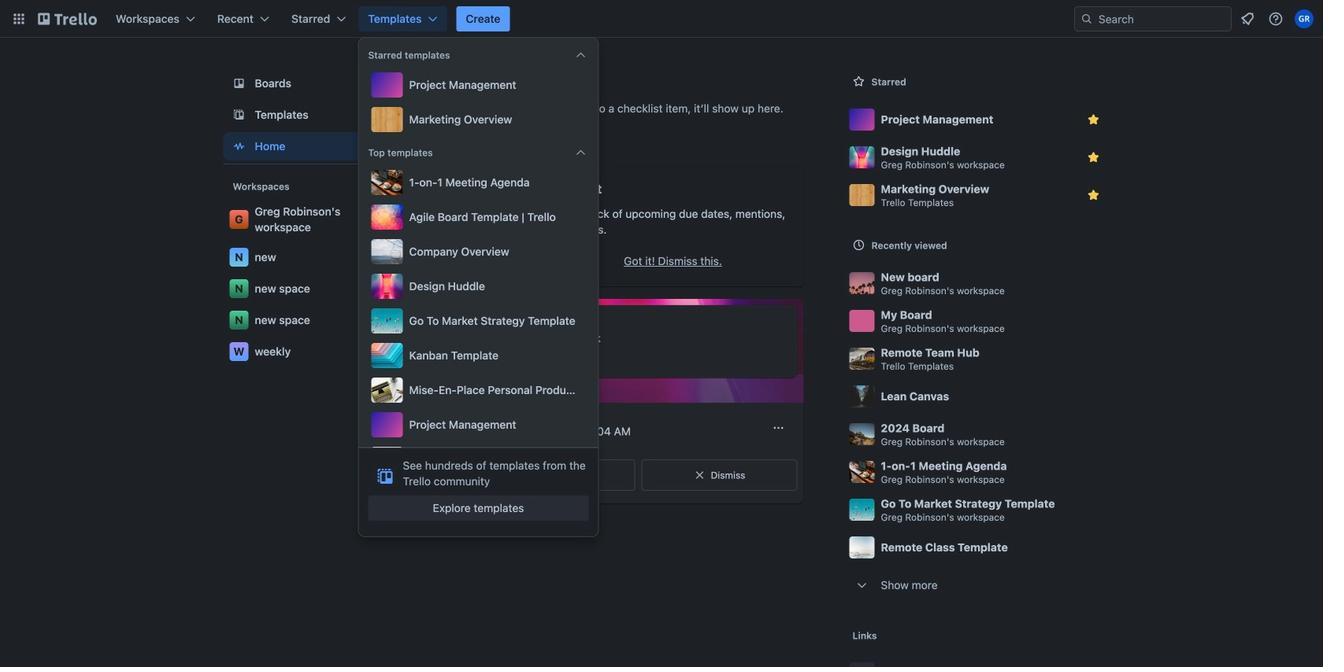 Task type: vqa. For each thing, say whether or not it's contained in the screenshot.
Board
no



Task type: locate. For each thing, give the bounding box(es) containing it.
0 vertical spatial collapse image
[[574, 49, 587, 61]]

2 collapse image from the top
[[574, 146, 587, 159]]

1 collapse image from the top
[[574, 49, 587, 61]]

1 vertical spatial collapse image
[[574, 146, 587, 159]]

open information menu image
[[1268, 11, 1284, 27]]

Search field
[[1093, 8, 1231, 30]]

back to home image
[[38, 6, 97, 32]]

2 menu from the top
[[368, 167, 589, 542]]

collapse image
[[574, 49, 587, 61], [574, 146, 587, 159]]

0 vertical spatial menu
[[368, 69, 589, 135]]

menu
[[368, 69, 589, 135], [368, 167, 589, 542]]

1 vertical spatial menu
[[368, 167, 589, 542]]

1 menu from the top
[[368, 69, 589, 135]]

0 notifications image
[[1238, 9, 1257, 28]]



Task type: describe. For each thing, give the bounding box(es) containing it.
click to unstar design huddle . it will be removed from your starred list. image
[[1086, 150, 1101, 165]]

collapse image for second "menu"
[[574, 146, 587, 159]]

primary element
[[0, 0, 1323, 38]]

template board image
[[230, 106, 248, 124]]

search image
[[1080, 13, 1093, 25]]

board image
[[230, 74, 248, 93]]

home image
[[230, 137, 248, 156]]

greg robinson (gregrobinson96) image
[[1295, 9, 1314, 28]]

click to unstar marketing overview. it will be removed from your starred list. image
[[1086, 187, 1101, 203]]

color: green, title: none image
[[489, 315, 533, 328]]

click to unstar project management. it will be removed from your starred list. image
[[1086, 112, 1101, 128]]

collapse image for first "menu" from the top of the page
[[574, 49, 587, 61]]



